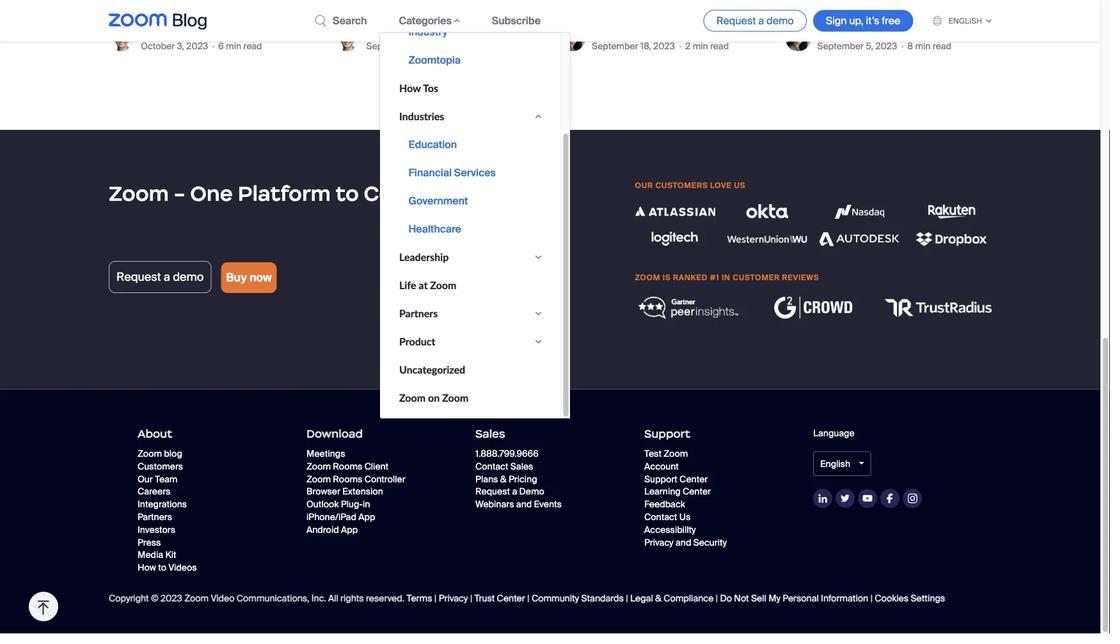 Task type: locate. For each thing, give the bounding box(es) containing it.
1 horizontal spatial how
[[399, 82, 421, 94]]

meetings zoom rooms client zoom rooms controller browser extension outlook plug-in iphone/ipad app android app
[[307, 448, 406, 536]]

careers
[[138, 486, 171, 498]]

it's
[[866, 14, 880, 27]]

copyright © 2023 zoom video communications, inc. all rights reserved. terms | privacy | trust center | community standards | legal & compliance | do not sell my personal information | cookies settings
[[109, 593, 945, 605]]

0 vertical spatial request a demo link
[[704, 10, 807, 32]]

mahesh for mahesh ram
[[141, 25, 180, 38]]

1 read from the left
[[243, 40, 262, 52]]

1 vertical spatial request a demo
[[116, 270, 204, 285]]

app down the iphone/ipad app link
[[341, 524, 358, 536]]

0 vertical spatial us
[[734, 181, 746, 191]]

in down extension
[[363, 499, 370, 511]]

healthcare
[[409, 222, 461, 236]]

download
[[307, 427, 363, 441]]

1 rooms from the top
[[333, 461, 362, 473]]

mahesh ram
[[141, 25, 204, 38]]

0 vertical spatial a
[[759, 14, 764, 27]]

0 vertical spatial support
[[644, 427, 690, 441]]

0 vertical spatial center
[[680, 474, 708, 485]]

ram inside mahesh ram september 25, 2023
[[408, 25, 430, 38]]

0 vertical spatial our
[[635, 181, 653, 191]]

2 vertical spatial a
[[512, 486, 517, 498]]

request a demo link
[[704, 10, 807, 32], [109, 261, 211, 293]]

0 horizontal spatial and
[[516, 499, 532, 511]]

1 vertical spatial demo
[[173, 270, 204, 285]]

read right 6
[[243, 40, 262, 52]]

1 vertical spatial partners
[[138, 512, 172, 523]]

smita hashim image right subscribe link
[[560, 26, 586, 52]]

how tos link
[[399, 74, 458, 102]]

categories
[[399, 14, 452, 27]]

1 vertical spatial customers
[[138, 461, 183, 473]]

| right terms link
[[434, 593, 437, 605]]

2 horizontal spatial a
[[759, 14, 764, 27]]

1 vertical spatial english
[[820, 458, 853, 470]]

0 horizontal spatial request
[[116, 270, 161, 285]]

download link
[[307, 427, 363, 441]]

october 3, 2023
[[141, 40, 208, 52]]

0 horizontal spatial september
[[366, 40, 413, 52]]

financial services
[[409, 166, 496, 179]]

rooms up zoom rooms controller link
[[333, 461, 362, 473]]

to down media kit "link"
[[158, 562, 166, 574]]

2 ram from the left
[[408, 25, 430, 38]]

mahesh inside mahesh ram september 25, 2023
[[366, 25, 405, 38]]

center right the trust
[[497, 593, 525, 605]]

read
[[243, 40, 262, 52], [710, 40, 729, 52], [933, 40, 952, 52]]

0 horizontal spatial min
[[226, 40, 241, 52]]

6 | from the left
[[871, 593, 873, 605]]

english inside english dropdown button
[[820, 458, 853, 470]]

1 vertical spatial contact
[[644, 512, 677, 523]]

min right 2
[[693, 40, 708, 52]]

legal & compliance link
[[630, 593, 714, 605]]

uncategorized
[[399, 364, 465, 376]]

3 min from the left
[[915, 40, 931, 52]]

0 horizontal spatial smita hashim image
[[560, 26, 586, 52]]

0 vertical spatial and
[[516, 499, 532, 511]]

zoom up customers link
[[138, 448, 162, 460]]

do
[[720, 593, 732, 605]]

privacy inside the test zoom account support center learning center feedback contact us accessibillty privacy and security
[[644, 537, 674, 549]]

2 horizontal spatial read
[[933, 40, 952, 52]]

us up accessibillty
[[679, 512, 691, 523]]

2
[[685, 40, 691, 52]]

center
[[680, 474, 708, 485], [683, 486, 711, 498], [497, 593, 525, 605]]

client
[[365, 461, 389, 473]]

1 horizontal spatial english
[[949, 16, 982, 26]]

| left the cookies
[[871, 593, 873, 605]]

1 vertical spatial sales
[[511, 461, 533, 473]]

security
[[694, 537, 727, 549]]

1 vertical spatial our
[[138, 474, 153, 485]]

customers link
[[138, 461, 183, 473]]

smita hashim image left smita
[[786, 26, 811, 52]]

0 horizontal spatial mahesh ram link
[[141, 24, 262, 39]]

demo for the rightmost request a demo link
[[767, 14, 794, 27]]

1 horizontal spatial &
[[655, 593, 662, 605]]

to inside zoom blog customers our team careers integrations partners investors press media kit how to videos
[[158, 562, 166, 574]]

financial services link
[[409, 159, 496, 187]]

in
[[722, 273, 731, 283], [363, 499, 370, 511]]

0 horizontal spatial demo
[[173, 270, 204, 285]]

read for mahesh ram
[[243, 40, 262, 52]]

0 vertical spatial in
[[722, 273, 731, 283]]

ram up 3,
[[182, 25, 204, 38]]

mahesh ram link up 25,
[[366, 24, 506, 39]]

support up the test zoom link
[[644, 427, 690, 441]]

smita hashim image
[[560, 26, 586, 52], [786, 26, 811, 52]]

zoom - one platform to connect
[[109, 180, 455, 207]]

september left 18,
[[592, 40, 638, 52]]

1 september from the left
[[366, 40, 413, 52]]

0 horizontal spatial a
[[164, 270, 170, 285]]

request
[[717, 14, 756, 27], [116, 270, 161, 285], [476, 486, 510, 498]]

sign up, it's free link
[[813, 10, 914, 32]]

2 mahesh ram image from the left
[[334, 26, 360, 52]]

#1
[[710, 273, 720, 283]]

mahesh ram september 25, 2023
[[366, 25, 452, 52]]

a inside '1.888.799.9666 contact sales plans & pricing request a demo webinars and events'
[[512, 486, 517, 498]]

1 mahesh from the left
[[141, 25, 180, 38]]

1 min from the left
[[226, 40, 241, 52]]

2 vertical spatial request
[[476, 486, 510, 498]]

1 horizontal spatial app
[[359, 512, 375, 523]]

zoom up "account" link
[[664, 448, 688, 460]]

one
[[190, 180, 233, 207]]

mahesh ram image for 2nd the mahesh ram link
[[334, 26, 360, 52]]

0 horizontal spatial mahesh ram image
[[109, 26, 134, 52]]

min for smita hashim
[[915, 40, 931, 52]]

0 vertical spatial how
[[399, 82, 421, 94]]

0 vertical spatial english
[[949, 16, 982, 26]]

0 horizontal spatial us
[[679, 512, 691, 523]]

1 vertical spatial us
[[679, 512, 691, 523]]

0 vertical spatial customers
[[656, 181, 708, 191]]

our team link
[[138, 474, 178, 485]]

1 horizontal spatial demo
[[767, 14, 794, 27]]

|
[[434, 593, 437, 605], [470, 593, 472, 605], [527, 593, 530, 605], [626, 593, 628, 605], [716, 593, 718, 605], [871, 593, 873, 605]]

read right 2
[[710, 40, 729, 52]]

ram for mahesh ram
[[182, 25, 204, 38]]

2 september from the left
[[592, 40, 638, 52]]

cookies settings link
[[875, 593, 945, 605]]

september inside mahesh ram september 25, 2023
[[366, 40, 413, 52]]

product
[[399, 335, 435, 348]]

1 horizontal spatial a
[[512, 486, 517, 498]]

read right '8'
[[933, 40, 952, 52]]

partners link up product in the left of the page
[[399, 300, 438, 328]]

how down media
[[138, 562, 156, 574]]

0 horizontal spatial mahesh
[[141, 25, 180, 38]]

1.888.799.9666 contact sales plans & pricing request a demo webinars and events
[[476, 448, 562, 511]]

instagram image
[[908, 494, 918, 504]]

2023 right ©
[[161, 593, 182, 605]]

2 vertical spatial center
[[497, 593, 525, 605]]

mahesh
[[141, 25, 180, 38], [366, 25, 405, 38]]

zoom on zoom
[[399, 392, 469, 404]]

1 horizontal spatial and
[[676, 537, 691, 549]]

2 mahesh from the left
[[366, 25, 405, 38]]

1 | from the left
[[434, 593, 437, 605]]

1 mahesh ram link from the left
[[141, 24, 262, 39]]

0 vertical spatial demo
[[767, 14, 794, 27]]

center down the support center link
[[683, 486, 711, 498]]

and down accessibillty link
[[676, 537, 691, 549]]

0 vertical spatial sales
[[476, 427, 505, 441]]

mahesh left the industry
[[366, 25, 405, 38]]

zoom blog customers our team careers integrations partners investors press media kit how to videos
[[138, 448, 197, 574]]

2023 right 3,
[[186, 40, 208, 52]]

english for english popup button
[[949, 16, 982, 26]]

2023 right 18,
[[653, 40, 675, 52]]

product link
[[399, 328, 435, 356]]

us
[[734, 181, 746, 191], [679, 512, 691, 523]]

customers down the zoom blog link
[[138, 461, 183, 473]]

about link
[[138, 427, 172, 441]]

up,
[[850, 14, 864, 27]]

1 horizontal spatial read
[[710, 40, 729, 52]]

2 rooms from the top
[[333, 474, 362, 485]]

english for english dropdown button
[[820, 458, 853, 470]]

leadership
[[399, 251, 449, 263]]

request for bottommost request a demo link
[[116, 270, 161, 285]]

media
[[138, 550, 163, 561]]

1 horizontal spatial smita hashim image
[[786, 26, 811, 52]]

mahesh up october
[[141, 25, 180, 38]]

privacy
[[644, 537, 674, 549], [439, 593, 468, 605]]

mahesh ram image left mahesh ram september 25, 2023
[[334, 26, 360, 52]]

©
[[151, 593, 158, 605]]

0 horizontal spatial in
[[363, 499, 370, 511]]

1 mahesh ram image from the left
[[109, 26, 134, 52]]

0 horizontal spatial read
[[243, 40, 262, 52]]

now
[[250, 271, 272, 285]]

careers link
[[138, 486, 171, 498]]

partners up product in the left of the page
[[399, 307, 438, 320]]

a for bottommost request a demo link
[[164, 270, 170, 285]]

partners link up investors on the left of page
[[138, 512, 172, 523]]

learning center link
[[644, 486, 711, 498]]

0 horizontal spatial contact
[[476, 461, 508, 473]]

september for september 5, 2023
[[818, 40, 864, 52]]

customers left love
[[656, 181, 708, 191]]

contact
[[476, 461, 508, 473], [644, 512, 677, 523]]

support down 'account'
[[644, 474, 678, 485]]

0 vertical spatial request
[[717, 14, 756, 27]]

1 horizontal spatial request
[[476, 486, 510, 498]]

mahesh for mahesh ram september 25, 2023
[[366, 25, 405, 38]]

& down contact sales "link"
[[500, 474, 507, 485]]

partners
[[399, 307, 438, 320], [138, 512, 172, 523]]

| left the trust
[[470, 593, 472, 605]]

0 horizontal spatial &
[[500, 474, 507, 485]]

1 vertical spatial in
[[363, 499, 370, 511]]

1 vertical spatial &
[[655, 593, 662, 605]]

sales inside '1.888.799.9666 contact sales plans & pricing request a demo webinars and events'
[[511, 461, 533, 473]]

government
[[409, 194, 468, 208]]

love
[[710, 181, 732, 191]]

how left tos
[[399, 82, 421, 94]]

privacy down accessibillty
[[644, 537, 674, 549]]

demo
[[519, 486, 544, 498]]

customers inside zoom blog customers our team careers integrations partners investors press media kit how to videos
[[138, 461, 183, 473]]

language
[[813, 428, 855, 439]]

september down smita
[[818, 40, 864, 52]]

demo left the buy
[[173, 270, 204, 285]]

0 vertical spatial rooms
[[333, 461, 362, 473]]

linkedin image
[[819, 495, 828, 503]]

0 horizontal spatial partners link
[[138, 512, 172, 523]]

0 vertical spatial privacy
[[644, 537, 674, 549]]

1 horizontal spatial mahesh ram link
[[366, 24, 506, 39]]

contact down feedback on the bottom of the page
[[644, 512, 677, 523]]

0 horizontal spatial request a demo link
[[109, 261, 211, 293]]

0 horizontal spatial sales
[[476, 427, 505, 441]]

contact up plans
[[476, 461, 508, 473]]

support inside the test zoom account support center learning center feedback contact us accessibillty privacy and security
[[644, 474, 678, 485]]

2 read from the left
[[710, 40, 729, 52]]

1 horizontal spatial sales
[[511, 461, 533, 473]]

request a demo for the rightmost request a demo link
[[717, 14, 794, 27]]

2 | from the left
[[470, 593, 472, 605]]

ram
[[182, 25, 204, 38], [408, 25, 430, 38]]

1 horizontal spatial request a demo
[[717, 14, 794, 27]]

1 vertical spatial to
[[158, 562, 166, 574]]

request a demo link
[[476, 486, 544, 498]]

mahesh ram image
[[109, 26, 134, 52], [334, 26, 360, 52]]

sales up pricing at bottom left
[[511, 461, 533, 473]]

tos
[[423, 82, 438, 94]]

0 horizontal spatial how
[[138, 562, 156, 574]]

demo left smita
[[767, 14, 794, 27]]

education link
[[409, 131, 457, 159]]

a
[[759, 14, 764, 27], [164, 270, 170, 285], [512, 486, 517, 498]]

1 ram from the left
[[182, 25, 204, 38]]

zoom inside zoom blog customers our team careers integrations partners investors press media kit how to videos
[[138, 448, 162, 460]]

center up learning center 'link'
[[680, 474, 708, 485]]

| left legal
[[626, 593, 628, 605]]

1 horizontal spatial request a demo link
[[704, 10, 807, 32]]

1 horizontal spatial in
[[722, 273, 731, 283]]

2 horizontal spatial request
[[717, 14, 756, 27]]

partners up investors on the left of page
[[138, 512, 172, 523]]

0 horizontal spatial english
[[820, 458, 853, 470]]

& right legal
[[655, 593, 662, 605]]

0 horizontal spatial partners
[[138, 512, 172, 523]]

0 vertical spatial partners link
[[399, 300, 438, 328]]

1 vertical spatial support
[[644, 474, 678, 485]]

media kit link
[[138, 550, 176, 561]]

| left the community
[[527, 593, 530, 605]]

1 vertical spatial rooms
[[333, 474, 362, 485]]

and inside '1.888.799.9666 contact sales plans & pricing request a demo webinars and events'
[[516, 499, 532, 511]]

| left do
[[716, 593, 718, 605]]

min right '8'
[[915, 40, 931, 52]]

0 horizontal spatial our
[[138, 474, 153, 485]]

1 horizontal spatial mahesh
[[366, 25, 405, 38]]

2023 down smita hashim link
[[876, 40, 897, 52]]

1 vertical spatial privacy
[[439, 593, 468, 605]]

rights
[[341, 593, 364, 605]]

0 vertical spatial request a demo
[[717, 14, 794, 27]]

1 vertical spatial request
[[116, 270, 161, 285]]

request inside '1.888.799.9666 contact sales plans & pricing request a demo webinars and events'
[[476, 486, 510, 498]]

min right 6
[[226, 40, 241, 52]]

sales up 1.888.799.9666
[[476, 427, 505, 441]]

2023 for 2 min read
[[653, 40, 675, 52]]

youtube image
[[863, 495, 873, 503]]

0 vertical spatial contact
[[476, 461, 508, 473]]

2 horizontal spatial september
[[818, 40, 864, 52]]

ram up 25,
[[408, 25, 430, 38]]

facebook image
[[887, 494, 893, 504]]

0 vertical spatial &
[[500, 474, 507, 485]]

a for the rightmost request a demo link
[[759, 14, 764, 27]]

privacy left the trust
[[439, 593, 468, 605]]

english down language
[[820, 458, 853, 470]]

app down 'plug-'
[[359, 512, 375, 523]]

copyright
[[109, 593, 149, 605]]

1 vertical spatial app
[[341, 524, 358, 536]]

1 horizontal spatial privacy
[[644, 537, 674, 549]]

0 horizontal spatial ram
[[182, 25, 204, 38]]

and down demo
[[516, 499, 532, 511]]

0 horizontal spatial to
[[158, 562, 166, 574]]

kit
[[165, 550, 176, 561]]

1 horizontal spatial contact
[[644, 512, 677, 523]]

3 september from the left
[[818, 40, 864, 52]]

rooms down zoom rooms client link
[[333, 474, 362, 485]]

0 horizontal spatial request a demo
[[116, 270, 204, 285]]

rooms
[[333, 461, 362, 473], [333, 474, 362, 485]]

in right #1
[[722, 273, 731, 283]]

my
[[769, 593, 781, 605]]

2 support from the top
[[644, 474, 678, 485]]

mahesh ram image left october
[[109, 26, 134, 52]]

pricing
[[509, 474, 537, 485]]

3 read from the left
[[933, 40, 952, 52]]

1.888.799.9666 link
[[476, 448, 539, 460]]

2 horizontal spatial min
[[915, 40, 931, 52]]

1 horizontal spatial september
[[592, 40, 638, 52]]

8 min read
[[908, 40, 952, 52]]

1 horizontal spatial partners
[[399, 307, 438, 320]]

leadership link
[[399, 243, 449, 271]]

september left 25,
[[366, 40, 413, 52]]

support link
[[644, 427, 690, 441]]

2023 up 'zoomtopia'
[[430, 40, 452, 52]]

1 horizontal spatial min
[[693, 40, 708, 52]]

demo
[[767, 14, 794, 27], [173, 270, 204, 285]]

mahesh ram link up 6
[[141, 24, 262, 39]]

min for mahesh ram
[[226, 40, 241, 52]]

1 horizontal spatial customers
[[656, 181, 708, 191]]

us right love
[[734, 181, 746, 191]]

industries link
[[399, 102, 444, 131]]

to left connect
[[336, 180, 359, 207]]

smita
[[818, 25, 846, 38]]

english up '8 min read'
[[949, 16, 982, 26]]

1 support from the top
[[644, 427, 690, 441]]

sign up, it's free
[[826, 14, 901, 27]]

1 horizontal spatial partners link
[[399, 300, 438, 328]]



Task type: describe. For each thing, give the bounding box(es) containing it.
sell
[[751, 593, 767, 605]]

videos
[[168, 562, 197, 574]]

free
[[882, 14, 901, 27]]

is
[[663, 273, 671, 283]]

reserved.
[[366, 593, 405, 605]]

privacy link
[[439, 593, 468, 605]]

blog
[[164, 448, 182, 460]]

communications,
[[237, 593, 309, 605]]

plans & pricing link
[[476, 474, 537, 485]]

account
[[644, 461, 679, 473]]

on
[[428, 392, 440, 404]]

2023 inside mahesh ram september 25, 2023
[[430, 40, 452, 52]]

government link
[[409, 187, 468, 215]]

0 horizontal spatial privacy
[[439, 593, 468, 605]]

inc.
[[311, 593, 326, 605]]

zoom rooms client link
[[307, 461, 389, 473]]

1.888.799.9666
[[476, 448, 539, 460]]

sign
[[826, 14, 847, 27]]

mahesh ram image for first the mahesh ram link from left
[[109, 26, 134, 52]]

2 smita hashim image from the left
[[786, 26, 811, 52]]

zoom right at
[[430, 279, 457, 292]]

our customers love us
[[635, 181, 746, 191]]

reviews
[[782, 273, 819, 283]]

us inside the test zoom account support center learning center feedback contact us accessibillty privacy and security
[[679, 512, 691, 523]]

ram for mahesh ram september 25, 2023
[[408, 25, 430, 38]]

android app link
[[307, 524, 358, 536]]

zoom on zoom link
[[399, 384, 488, 412]]

2023 for 8 min read
[[876, 40, 897, 52]]

2 mahesh ram link from the left
[[366, 24, 506, 39]]

zoom left is
[[635, 273, 661, 283]]

browser extension link
[[307, 486, 383, 498]]

plug-
[[341, 499, 363, 511]]

zoom left on
[[399, 392, 426, 404]]

and inside the test zoom account support center learning center feedback contact us accessibillty privacy and security
[[676, 537, 691, 549]]

2 min read
[[685, 40, 729, 52]]

buy now link
[[221, 263, 277, 293]]

iphone/ipad app link
[[307, 512, 375, 523]]

personal
[[783, 593, 819, 605]]

4 | from the left
[[626, 593, 628, 605]]

how inside categories element
[[399, 82, 421, 94]]

september for september 18, 2023
[[592, 40, 638, 52]]

ranked
[[673, 273, 708, 283]]

life at zoom link
[[399, 271, 476, 300]]

financial
[[409, 166, 452, 179]]

september 5, 2023
[[818, 40, 897, 52]]

25,
[[415, 40, 428, 52]]

twitter image
[[841, 495, 850, 503]]

2 min from the left
[[693, 40, 708, 52]]

18,
[[641, 40, 651, 52]]

press link
[[138, 537, 161, 549]]

sales link
[[476, 427, 505, 441]]

cookies
[[875, 593, 909, 605]]

android
[[307, 524, 339, 536]]

information
[[821, 593, 869, 605]]

customer
[[733, 273, 780, 283]]

partners inside zoom blog customers our team careers integrations partners investors press media kit how to videos
[[138, 512, 172, 523]]

life at zoom
[[399, 279, 457, 292]]

1 horizontal spatial to
[[336, 180, 359, 207]]

zoom down meetings
[[307, 461, 331, 473]]

subscribe link
[[492, 14, 541, 27]]

6
[[218, 40, 224, 52]]

team
[[155, 474, 178, 485]]

1 vertical spatial request a demo link
[[109, 261, 211, 293]]

0 horizontal spatial app
[[341, 524, 358, 536]]

demo for bottommost request a demo link
[[173, 270, 204, 285]]

partners inside categories element
[[399, 307, 438, 320]]

request for the rightmost request a demo link
[[717, 14, 756, 27]]

zoom right on
[[442, 392, 469, 404]]

community
[[532, 593, 579, 605]]

2023 for 6 min read
[[186, 40, 208, 52]]

1 horizontal spatial us
[[734, 181, 746, 191]]

3 | from the left
[[527, 593, 530, 605]]

3,
[[177, 40, 184, 52]]

connect
[[364, 180, 455, 207]]

compliance
[[664, 593, 714, 605]]

zoom up browser
[[307, 474, 331, 485]]

terms link
[[407, 593, 432, 605]]

1 horizontal spatial our
[[635, 181, 653, 191]]

how tos
[[399, 82, 438, 94]]

standards
[[581, 593, 624, 605]]

life
[[399, 279, 416, 292]]

read for smita hashim
[[933, 40, 952, 52]]

uncategorized link
[[399, 356, 485, 384]]

extension
[[343, 486, 383, 498]]

zoom inside the test zoom account support center learning center feedback contact us accessibillty privacy and security
[[664, 448, 688, 460]]

industries
[[399, 110, 444, 123]]

privacy and security link
[[644, 537, 727, 549]]

categories button
[[399, 14, 460, 27]]

5 | from the left
[[716, 593, 718, 605]]

zoom left -
[[109, 180, 169, 207]]

trust center link
[[475, 593, 525, 605]]

& inside '1.888.799.9666 contact sales plans & pricing request a demo webinars and events'
[[500, 474, 507, 485]]

-
[[174, 180, 185, 207]]

zoomtopia link
[[409, 46, 461, 74]]

test zoom account support center learning center feedback contact us accessibillty privacy and security
[[644, 448, 727, 549]]

categories element
[[380, 0, 571, 419]]

in inside meetings zoom rooms client zoom rooms controller browser extension outlook plug-in iphone/ipad app android app
[[363, 499, 370, 511]]

october
[[141, 40, 175, 52]]

smita hashim link
[[818, 24, 952, 39]]

investors link
[[138, 524, 175, 536]]

0 vertical spatial app
[[359, 512, 375, 523]]

accessibillty link
[[644, 524, 696, 536]]

iphone/ipad
[[307, 512, 356, 523]]

buy now
[[226, 271, 272, 285]]

healthcare link
[[409, 215, 461, 243]]

subscribe
[[492, 14, 541, 27]]

1 vertical spatial partners link
[[138, 512, 172, 523]]

contact sales link
[[476, 461, 533, 473]]

controller
[[365, 474, 406, 485]]

trust
[[475, 593, 495, 605]]

5,
[[866, 40, 874, 52]]

plans
[[476, 474, 498, 485]]

how inside zoom blog customers our team careers integrations partners investors press media kit how to videos
[[138, 562, 156, 574]]

support center link
[[644, 474, 708, 485]]

1 smita hashim image from the left
[[560, 26, 586, 52]]

our inside zoom blog customers our team careers integrations partners investors press media kit how to videos
[[138, 474, 153, 485]]

september 18, 2023
[[592, 40, 675, 52]]

how to videos link
[[138, 562, 197, 574]]

request a demo for bottommost request a demo link
[[116, 270, 204, 285]]

contact inside the test zoom account support center learning center feedback contact us accessibillty privacy and security
[[644, 512, 677, 523]]

do not sell my personal information link
[[720, 593, 869, 605]]

zoom blog link
[[138, 448, 182, 460]]

zoom left video
[[184, 593, 209, 605]]

contact inside '1.888.799.9666 contact sales plans & pricing request a demo webinars and events'
[[476, 461, 508, 473]]

1 vertical spatial center
[[683, 486, 711, 498]]

outlook
[[307, 499, 339, 511]]



Task type: vqa. For each thing, say whether or not it's contained in the screenshot.
the demo for the rightmost Request a demo link
no



